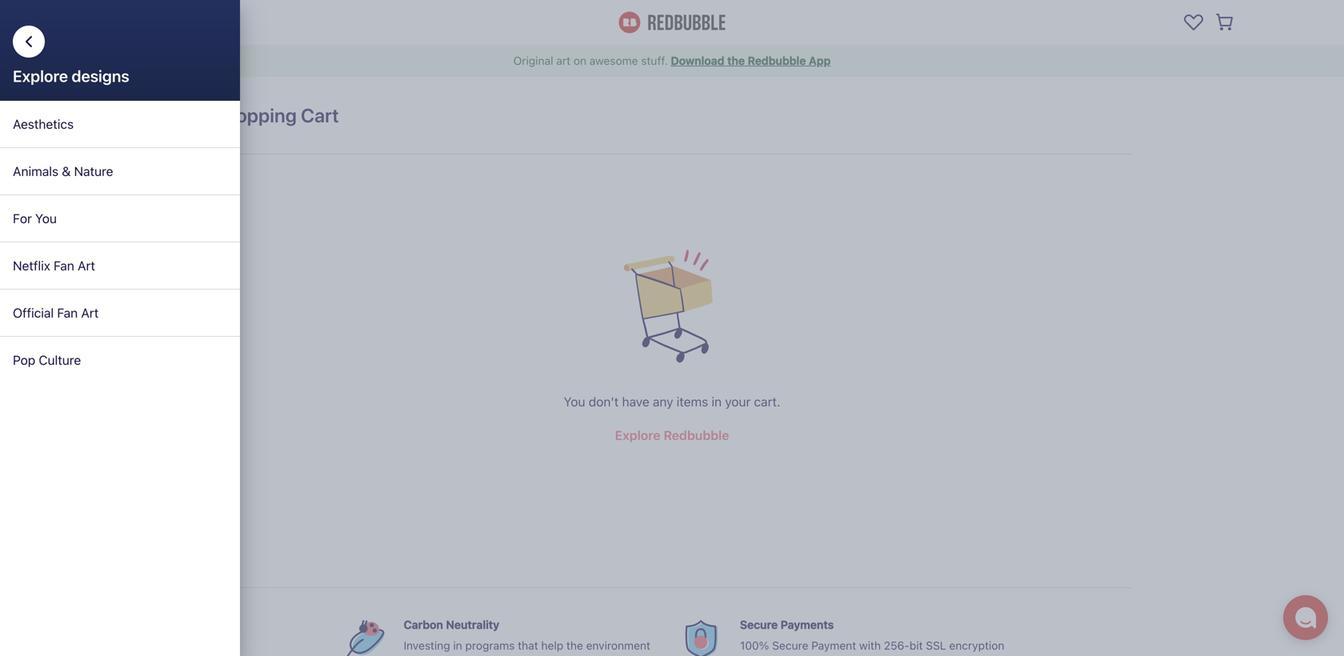 Task type: vqa. For each thing, say whether or not it's contained in the screenshot.
the and
no



Task type: locate. For each thing, give the bounding box(es) containing it.
in
[[712, 394, 722, 409], [453, 639, 462, 652]]

with
[[860, 639, 881, 652]]

explore
[[13, 66, 68, 85], [615, 428, 661, 443]]

netflix fan art
[[13, 258, 95, 273]]

carbon
[[404, 618, 443, 631]]

official fan art link
[[0, 290, 240, 337]]

0 vertical spatial in
[[712, 394, 722, 409]]

your
[[725, 394, 751, 409]]

fan for official
[[57, 305, 78, 321]]

aesthetics link
[[0, 101, 240, 148]]

1 vertical spatial you
[[564, 394, 585, 409]]

official fan art
[[13, 305, 99, 321]]

pop
[[13, 353, 35, 368]]

art
[[78, 258, 95, 273], [81, 305, 99, 321]]

fan right official
[[57, 305, 78, 321]]

you right for
[[35, 211, 57, 226]]

1 vertical spatial the
[[567, 639, 583, 652]]

in left your
[[712, 394, 722, 409]]

cart
[[301, 104, 339, 126]]

explore down 'have'
[[615, 428, 661, 443]]

in down neutrality at the left bottom
[[453, 639, 462, 652]]

animals & nature link
[[0, 148, 240, 195]]

0 vertical spatial the
[[728, 54, 745, 67]]

1 vertical spatial secure
[[773, 639, 809, 652]]

carbon neutrality image
[[346, 620, 385, 656]]

secure up 100%
[[740, 618, 778, 631]]

0 vertical spatial explore
[[13, 66, 68, 85]]

the right download
[[728, 54, 745, 67]]

1 vertical spatial in
[[453, 639, 462, 652]]

culture
[[39, 353, 81, 368]]

pop culture
[[13, 353, 81, 368]]

1 horizontal spatial explore
[[615, 428, 661, 443]]

100%
[[740, 639, 770, 652]]

have
[[622, 394, 650, 409]]

you
[[35, 211, 57, 226], [564, 394, 585, 409]]

in inside carbon neutrality investing in programs that help the environment
[[453, 639, 462, 652]]

art for netflix fan art
[[78, 258, 95, 273]]

1 vertical spatial fan
[[57, 305, 78, 321]]

carbon neutrality investing in programs that help the environment
[[404, 618, 651, 652]]

neutrality
[[446, 618, 500, 631]]

items
[[677, 394, 708, 409]]

0 vertical spatial fan
[[54, 258, 74, 273]]

0 horizontal spatial the
[[567, 639, 583, 652]]

1 horizontal spatial redbubble
[[748, 54, 806, 67]]

0 vertical spatial you
[[35, 211, 57, 226]]

1 vertical spatial art
[[81, 305, 99, 321]]

explore for explore redbubble
[[615, 428, 661, 443]]

art down netflix fan art link
[[81, 305, 99, 321]]

you left don't at left bottom
[[564, 394, 585, 409]]

0 horizontal spatial redbubble
[[664, 428, 729, 443]]

netflix fan art link
[[0, 243, 240, 290]]

fan right netflix
[[54, 258, 74, 273]]

0 horizontal spatial in
[[453, 639, 462, 652]]

fan
[[54, 258, 74, 273], [57, 305, 78, 321]]

redbubble
[[748, 54, 806, 67], [664, 428, 729, 443]]

secure payments 100% secure payment with 256-bit ssl encryption
[[740, 618, 1005, 652]]

explore designs
[[13, 66, 129, 85]]

secure payments image
[[683, 620, 721, 656]]

you don't have any items in your cart.
[[564, 394, 781, 409]]

environment
[[586, 639, 651, 652]]

for you link
[[0, 195, 240, 243]]

1 vertical spatial explore
[[615, 428, 661, 443]]

encryption
[[950, 639, 1005, 652]]

0 vertical spatial art
[[78, 258, 95, 273]]

download
[[671, 54, 725, 67]]

don't
[[589, 394, 619, 409]]

explore up the aesthetics
[[13, 66, 68, 85]]

payments
[[781, 618, 834, 631]]

redbubble left the app
[[748, 54, 806, 67]]

official
[[13, 305, 54, 321]]

1 horizontal spatial the
[[728, 54, 745, 67]]

the
[[728, 54, 745, 67], [567, 639, 583, 652]]

explore inside the products 'dialog'
[[13, 66, 68, 85]]

0 horizontal spatial explore
[[13, 66, 68, 85]]

redbubble logo image
[[619, 12, 726, 33]]

original art on awesome stuff. download the redbubble app
[[514, 54, 831, 67]]

the inside carbon neutrality investing in programs that help the environment
[[567, 639, 583, 652]]

bit
[[910, 639, 923, 652]]

1 vertical spatial redbubble
[[664, 428, 729, 443]]

art
[[557, 54, 571, 67]]

art right netflix
[[78, 258, 95, 273]]

secure
[[740, 618, 778, 631], [773, 639, 809, 652]]

secure down payments
[[773, 639, 809, 652]]

explore redbubble link
[[615, 425, 729, 446]]

0 horizontal spatial you
[[35, 211, 57, 226]]

redbubble down "items"
[[664, 428, 729, 443]]

explore for explore designs
[[13, 66, 68, 85]]

secure payments element
[[676, 614, 1005, 656]]

1 horizontal spatial in
[[712, 394, 722, 409]]

the right help
[[567, 639, 583, 652]]

products dialog
[[0, 0, 1345, 656]]



Task type: describe. For each thing, give the bounding box(es) containing it.
for you
[[13, 211, 57, 226]]

256-
[[884, 639, 910, 652]]

fan for netflix
[[54, 258, 74, 273]]

0 vertical spatial redbubble
[[748, 54, 806, 67]]

programs
[[465, 639, 515, 652]]

app
[[809, 54, 831, 67]]

that
[[518, 639, 538, 652]]

0 vertical spatial secure
[[740, 618, 778, 631]]

animals
[[13, 164, 58, 179]]

1 horizontal spatial you
[[564, 394, 585, 409]]

ssl
[[926, 639, 947, 652]]

help
[[541, 639, 564, 652]]

on
[[574, 54, 587, 67]]

&
[[62, 164, 71, 179]]

you inside 'link'
[[35, 211, 57, 226]]

pop culture link
[[0, 337, 240, 383]]

carbon neutrality element
[[340, 614, 651, 656]]

awesome
[[590, 54, 638, 67]]

download the redbubble app link
[[671, 54, 831, 67]]

designs
[[72, 66, 129, 85]]

trust signals element
[[213, 601, 1132, 656]]

shopping
[[213, 104, 297, 126]]

nature
[[74, 164, 113, 179]]

shopping cart
[[213, 104, 339, 126]]

explore redbubble
[[615, 428, 729, 443]]

any
[[653, 394, 674, 409]]

aesthetics
[[13, 116, 74, 132]]

cart.
[[754, 394, 781, 409]]

empty cart image
[[616, 237, 728, 379]]

art for official fan art
[[81, 305, 99, 321]]

original
[[514, 54, 553, 67]]

investing
[[404, 639, 450, 652]]

payment
[[812, 639, 857, 652]]

for
[[13, 211, 32, 226]]

netflix
[[13, 258, 50, 273]]

animals & nature
[[13, 164, 113, 179]]

open chat image
[[1295, 607, 1317, 629]]

stuff.
[[641, 54, 668, 67]]



